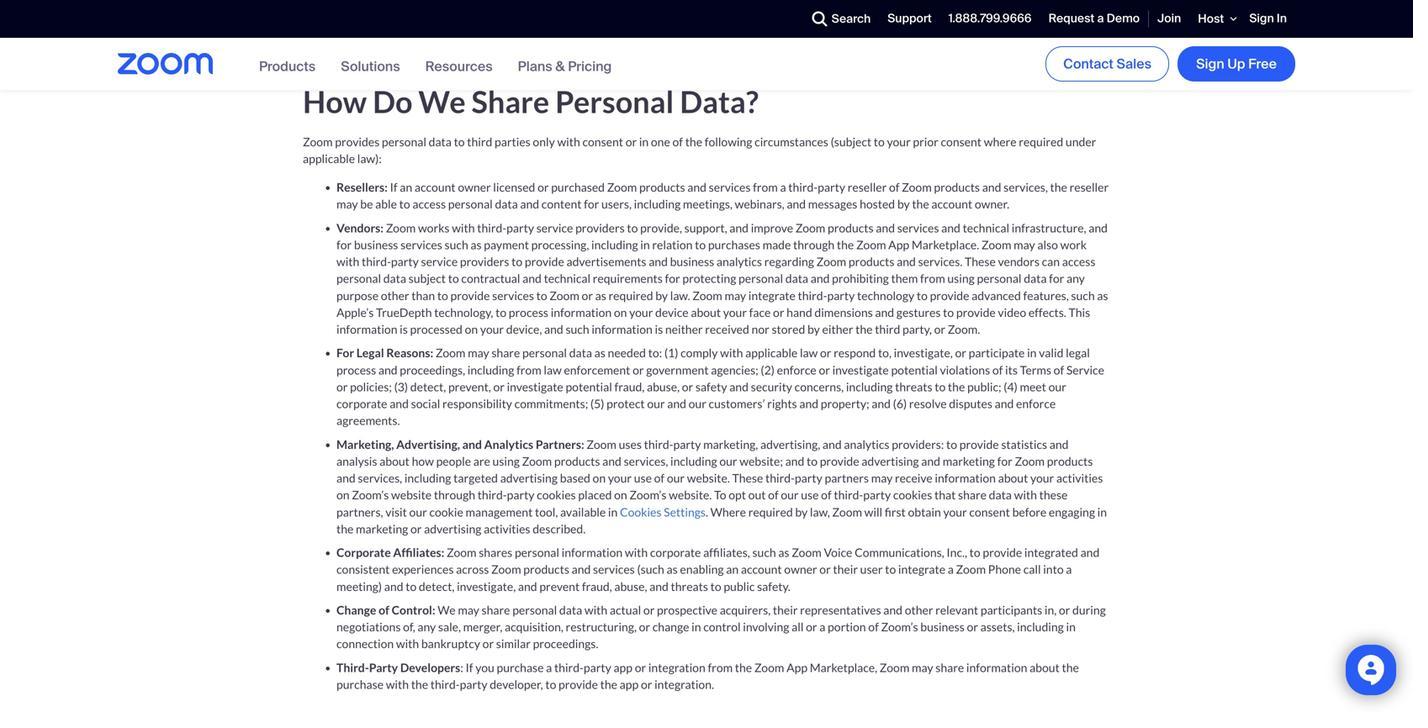 Task type: describe. For each thing, give the bounding box(es) containing it.
including inside the zoom works with third-party service providers to provide, support, and improve zoom products and services and technical infrastructure, and for business services such as payment processing, including in relation to purchases made through the zoom app marketplace. zoom may also work with third-party service providers to provide advertisements and business analytics regarding zoom products and services. these vendors can access personal data subject to contractual and technical requirements for protecting personal data and prohibiting them from using personal data for any purpose other than to provide services to zoom or as required by law. zoom may integrate third-party technology to provide advanced features, such as apple's truedepth technology, to process information on your device about your face or hand dimensions and gestures to provide video effects. this information is processed on your device, and such information is neither received nor stored by either the third party, or zoom.
[[591, 238, 638, 252]]

and down uses
[[602, 454, 621, 468]]

2 horizontal spatial enforce
[[1016, 397, 1056, 411]]

advertising inside . where required by law, zoom will first obtain your consent before engaging in the marketing or advertising activities described.
[[424, 522, 481, 536]]

meeting)
[[336, 579, 382, 594]]

law,
[[810, 505, 830, 519]]

including up 'prevent,'
[[467, 363, 514, 377]]

relation
[[652, 238, 693, 252]]

do
[[373, 83, 413, 120]]

government inside zoom may share personal data as needed to: (1) comply with applicable law or respond to, investigate, or participate in valid legal process and proceedings, including from law enforcement or government agencies; (2) enforce or investigate potential violations of its terms of service or policies; (3) detect, prevent, or investigate potential fraud, abuse, or safety and security concerns, including threats to the public; (4) meet our corporate and social responsibility commitments; (5) protect our and our customers' rights and property; and (6) resolve disputes and enforce agreements.
[[646, 363, 709, 377]]

engaging
[[1049, 505, 1095, 519]]

agencies,
[[982, 14, 1029, 28]]

1 vertical spatial website.
[[669, 488, 712, 502]]

1 horizontal spatial zoom's
[[629, 488, 667, 502]]

the down developers at the bottom left
[[411, 677, 428, 692]]

0 vertical spatial we
[[418, 83, 466, 120]]

corporate inside zoom shares personal information with corporate affiliates, such as zoom voice communications, inc., to provide integrated and consistent experiences across zoom products and services (such as enabling an account owner or their user to integrate a zoom phone call into a meeting) and to detect, investigate, and prevent fraud, abuse, and threats to public safety.
[[650, 546, 701, 560]]

enforcement inside to comply with applicable law or respond to valid legal process, including from law enforcement or government agencies, to investigate or participate in civil discovery, litigation, or other adversarial legal proceedings, protect you, us, and others from fraudulent, malicious, deceptive, abusive, or unlawful activities, and to enforce or investigate potential violations of our terms of service or policies.
[[835, 14, 902, 28]]

products up these
[[1047, 454, 1093, 468]]

provide down disputes
[[959, 437, 999, 452]]

contractual
[[461, 271, 520, 286]]

first
[[885, 505, 906, 519]]

others
[[847, 31, 881, 45]]

1 horizontal spatial enforce
[[777, 363, 817, 377]]

plans & pricing
[[518, 57, 612, 75]]

portion
[[828, 620, 866, 634]]

to,
[[878, 346, 892, 360]]

and up customers'
[[729, 380, 749, 394]]

on right placed
[[614, 488, 627, 502]]

of inside we may share personal data with actual or prospective acquirers, their representatives and other relevant participants in, or during negotiations of, any sale, merger, acquisition, restructuring, or change in control involving all or a portion of zoom's business or assets, including in connection with bankruptcy or similar proceedings.
[[868, 620, 879, 634]]

where
[[710, 505, 746, 519]]

products up based
[[554, 454, 600, 468]]

third- right uses
[[644, 437, 673, 452]]

purchases
[[708, 238, 760, 252]]

with down of,
[[396, 637, 419, 651]]

also
[[1037, 238, 1058, 252]]

by down hand
[[808, 322, 820, 337]]

personal up purpose
[[336, 271, 381, 286]]

and inside we may share personal data with actual or prospective acquirers, their representatives and other relevant participants in, or during negotiations of, any sale, merger, acquisition, restructuring, or change in control involving all or a portion of zoom's business or assets, including in connection with bankruptcy or similar proceedings.
[[883, 603, 903, 617]]

or right abusive, at the left top of page
[[380, 48, 392, 62]]

third- inside if an account owner licensed or purchased zoom products and services from a third-party reseller of zoom products and services, the reseller may be able to access personal data and content for users, including meetings, webinars, and messages hosted by the account owner.
[[788, 180, 818, 194]]

or down relevant
[[967, 620, 978, 634]]

following
[[705, 134, 752, 149]]

zoom uses third-party marketing, advertising, and analytics providers: to provide statistics and analysis about how people are using zoom products and services, including our website; and to provide advertising and marketing for zoom products and services, including targeted advertising based on your use of our website. these third-party partners may receive information about your activities on zoom's website through third-party cookies placed on zoom's website. to opt out of our use of third-party cookies that share data with these partners, visit our cookie management tool, available in
[[336, 437, 1103, 519]]

relevant
[[935, 603, 978, 617]]

on up partners,
[[336, 488, 350, 502]]

our down website
[[409, 505, 427, 519]]

sales
[[1117, 55, 1151, 73]]

third- down proceedings.
[[554, 661, 584, 675]]

and down 'analysis'
[[336, 471, 356, 485]]

rights
[[767, 397, 797, 411]]

third- up hand
[[798, 288, 827, 303]]

from inside : if you purchase a third-party app or integration from the zoom app marketplace, zoom may share information about the purchase with the third-party developer, to provide the app or integration.
[[708, 661, 733, 675]]

and left "(6)"
[[872, 397, 891, 411]]

integrate inside the zoom works with third-party service providers to provide, support, and improve zoom products and services and technical infrastructure, and for business services such as payment processing, including in relation to purchases made through the zoom app marketplace. zoom may also work with third-party service providers to provide advertisements and business analytics regarding zoom products and services. these vendors can access personal data subject to contractual and technical requirements for protecting personal data and prohibiting them from using personal data for any purpose other than to provide services to zoom or as required by law. zoom may integrate third-party technology to provide advanced features, such as apple's truedepth technology, to process information on your device about your face or hand dimensions and gestures to provide video effects. this information is processed on your device, and such information is neither received nor stored by either the third party, or zoom.
[[748, 288, 796, 303]]

contact sales
[[1063, 55, 1151, 73]]

or up fraudulent,
[[904, 14, 915, 28]]

of,
[[403, 620, 415, 634]]

app inside : if you purchase a third-party app or integration from the zoom app marketplace, zoom may share information about the purchase with the third-party developer, to provide the app or integration.
[[787, 661, 808, 675]]

and right the "statistics"
[[1049, 437, 1069, 452]]

information inside : if you purchase a third-party app or integration from the zoom app marketplace, zoom may share information about the purchase with the third-party developer, to provide the app or integration.
[[966, 661, 1027, 675]]

threats inside zoom may share personal data as needed to: (1) comply with applicable law or respond to, investigate, or participate in valid legal process and proceedings, including from law enforcement or government agencies; (2) enforce or investigate potential violations of its terms of service or policies; (3) detect, prevent, or investigate potential fraud, abuse, or safety and security concerns, including threats to the public; (4) meet our corporate and social responsibility commitments; (5) protect our and our customers' rights and property; and (6) resolve disputes and enforce agreements.
[[895, 380, 932, 394]]

join
[[1157, 11, 1181, 26]]

abuse, inside zoom may share personal data as needed to: (1) comply with applicable law or respond to, investigate, or participate in valid legal process and proceedings, including from law enforcement or government agencies; (2) enforce or investigate potential violations of its terms of service or policies; (3) detect, prevent, or investigate potential fraud, abuse, or safety and security concerns, including threats to the public; (4) meet our corporate and social responsibility commitments; (5) protect our and our customers' rights and property; and (6) resolve disputes and enforce agreements.
[[647, 380, 680, 394]]

and right integrated
[[1080, 546, 1100, 560]]

with inside : if you purchase a third-party app or integration from the zoom app marketplace, zoom may share information about the purchase with the third-party developer, to provide the app or integration.
[[386, 677, 409, 692]]

threats inside zoom shares personal information with corporate affiliates, such as zoom voice communications, inc., to provide integrated and consistent experiences across zoom products and services (such as enabling an account owner or their user to integrate a zoom phone call into a meeting) and to detect, investigate, and prevent fraud, abuse, and threats to public safety.
[[671, 579, 708, 594]]

malicious,
[[969, 31, 1020, 45]]

zoom shares personal information with corporate affiliates, such as zoom voice communications, inc., to provide integrated and consistent experiences across zoom products and services (such as enabling an account owner or their user to integrate a zoom phone call into a meeting) and to detect, investigate, and prevent fraud, abuse, and threats to public safety.
[[336, 546, 1100, 594]]

device,
[[506, 322, 542, 337]]

participate inside to comply with applicable law or respond to valid legal process, including from law enforcement or government agencies, to investigate or participate in civil discovery, litigation, or other adversarial legal proceedings, protect you, us, and others from fraudulent, malicious, deceptive, abusive, or unlawful activities, and to enforce or investigate potential violations of our terms of service or policies.
[[350, 31, 406, 45]]

as right features,
[[1097, 288, 1108, 303]]

analytics inside the zoom works with third-party service providers to provide, support, and improve zoom products and services and technical infrastructure, and for business services such as payment processing, including in relation to purchases made through the zoom app marketplace. zoom may also work with third-party service providers to provide advertisements and business analytics regarding zoom products and services. these vendors can access personal data subject to contractual and technical requirements for protecting personal data and prohibiting them from using personal data for any purpose other than to provide services to zoom or as required by law. zoom may integrate third-party technology to provide advanced features, such as apple's truedepth technology, to process information on your device about your face or hand dimensions and gestures to provide video effects. this information is processed on your device, and such information is neither received nor stored by either the third party, or zoom.
[[717, 255, 762, 269]]

or down needed
[[633, 363, 644, 377]]

third inside the zoom works with third-party service providers to provide, support, and improve zoom products and services and technical infrastructure, and for business services such as payment processing, including in relation to purchases made through the zoom app marketplace. zoom may also work with third-party service providers to provide advertisements and business analytics regarding zoom products and services. these vendors can access personal data subject to contractual and technical requirements for protecting personal data and prohibiting them from using personal data for any purpose other than to provide services to zoom or as required by law. zoom may integrate third-party technology to provide advanced features, such as apple's truedepth technology, to process information on your device about your face or hand dimensions and gestures to provide video effects. this information is processed on your device, and such information is neither received nor stored by either the third party, or zoom.
[[875, 322, 900, 337]]

providers:
[[892, 437, 944, 452]]

receive
[[895, 471, 933, 485]]

1 vertical spatial legal
[[651, 31, 675, 45]]

fraud, inside zoom shares personal information with corporate affiliates, such as zoom voice communications, inc., to provide integrated and consistent experiences across zoom products and services (such as enabling an account owner or their user to integrate a zoom phone call into a meeting) and to detect, investigate, and prevent fraud, abuse, and threats to public safety.
[[582, 579, 612, 594]]

data inside "zoom uses third-party marketing, advertising, and analytics providers: to provide statistics and analysis about how people are using zoom products and services, including our website; and to provide advertising and marketing for zoom products and services, including targeted advertising based on your use of our website. these third-party partners may receive information about your activities on zoom's website through third-party cookies placed on zoom's website. to opt out of our use of third-party cookies that share data with these partners, visit our cookie management tool, available in"
[[989, 488, 1012, 502]]

party up subject
[[391, 255, 419, 269]]

personal inside zoom may share personal data as needed to: (1) comply with applicable law or respond to, investigate, or participate in valid legal process and proceedings, including from law enforcement or government agencies; (2) enforce or investigate potential violations of its terms of service or policies; (3) detect, prevent, or investigate potential fraud, abuse, or safety and security concerns, including threats to the public; (4) meet our corporate and social responsibility commitments; (5) protect our and our customers' rights and property; and (6) resolve disputes and enforce agreements.
[[522, 346, 567, 360]]

and right device,
[[544, 322, 563, 337]]

with right works
[[452, 221, 475, 235]]

the right hosted
[[912, 197, 929, 211]]

of inside zoom provides personal data to third parties only with consent or in one of the following circumstances (subject to your prior consent where required under applicable law):
[[672, 134, 683, 149]]

marketing,
[[703, 437, 758, 452]]

neither
[[665, 322, 703, 337]]

sign for sign in
[[1249, 11, 1274, 26]]

your up these
[[1030, 471, 1054, 485]]

needed
[[608, 346, 646, 360]]

through inside "zoom uses third-party marketing, advertising, and analytics providers: to provide statistics and analysis about how people are using zoom products and services, including our website; and to provide advertising and marketing for zoom products and services, including targeted advertising based on your use of our website. these third-party partners may receive information about your activities on zoom's website through third-party cookies placed on zoom's website. to opt out of our use of third-party cookies that share data with these partners, visit our cookie management tool, available in"
[[434, 488, 475, 502]]

applicable inside zoom provides personal data to third parties only with consent or in one of the following circumstances (subject to your prior consent where required under applicable law):
[[303, 151, 355, 166]]

zoom logo image
[[118, 53, 213, 75]]

party up payment
[[506, 221, 534, 235]]

a inside : if you purchase a third-party app or integration from the zoom app marketplace, zoom may share information about the purchase with the third-party developer, to provide the app or integration.
[[546, 661, 552, 675]]

applicable inside to comply with applicable law or respond to valid legal process, including from law enforcement or government agencies, to investigate or participate in civil discovery, litigation, or other adversarial legal proceedings, protect you, us, and others from fraudulent, malicious, deceptive, abusive, or unlawful activities, and to enforce or investigate potential violations of our terms of service or policies.
[[495, 14, 547, 28]]

our right meet
[[1049, 380, 1066, 394]]

required inside . where required by law, zoom will first obtain your consent before engaging in the marketing or advertising activities described.
[[748, 505, 793, 519]]

all
[[792, 620, 804, 634]]

before
[[1012, 505, 1047, 519]]

contact sales link
[[1046, 46, 1169, 81]]

0 horizontal spatial technical
[[544, 271, 590, 286]]

support
[[888, 11, 932, 26]]

third- down developers at the bottom left
[[430, 677, 460, 692]]

the inside zoom provides personal data to third parties only with consent or in one of the following circumstances (subject to your prior consent where required under applicable law):
[[685, 134, 702, 149]]

other inside to comply with applicable law or respond to valid legal process, including from law enforcement or government agencies, to investigate or participate in civil discovery, litigation, or other adversarial legal proceedings, protect you, us, and others from fraudulent, malicious, deceptive, abusive, or unlawful activities, and to enforce or investigate potential violations of our terms of service or policies.
[[561, 31, 589, 45]]

protect inside to comply with applicable law or respond to valid legal process, including from law enforcement or government agencies, to investigate or participate in civil discovery, litigation, or other adversarial legal proceedings, protect you, us, and others from fraudulent, malicious, deceptive, abusive, or unlawful activities, and to enforce or investigate potential violations of our terms of service or policies.
[[745, 31, 783, 45]]

them
[[891, 271, 918, 286]]

acquisition,
[[505, 620, 563, 634]]

0 horizontal spatial use
[[634, 471, 652, 485]]

with up purpose
[[336, 255, 359, 269]]

zoom's inside we may share personal data with actual or prospective acquirers, their representatives and other relevant participants in, or during negotiations of, any sale, merger, acquisition, restructuring, or change in control involving all or a portion of zoom's business or assets, including in connection with bankruptcy or similar proceedings.
[[881, 620, 918, 634]]

law up commitments;
[[544, 363, 562, 377]]

party,
[[902, 322, 932, 337]]

consent right prior at right
[[941, 134, 982, 149]]

or left the safety
[[682, 380, 693, 394]]

respond inside zoom may share personal data as needed to: (1) comply with applicable law or respond to, investigate, or participate in valid legal process and proceedings, including from law enforcement or government agencies; (2) enforce or investigate potential violations of its terms of service or policies; (3) detect, prevent, or investigate potential fraud, abuse, or safety and security concerns, including threats to the public; (4) meet our corporate and social responsibility commitments; (5) protect our and our customers' rights and property; and (6) resolve disputes and enforce agreements.
[[834, 346, 876, 360]]

free
[[1248, 55, 1277, 73]]

your up placed
[[608, 471, 632, 485]]

or inside zoom shares personal information with corporate affiliates, such as zoom voice communications, inc., to provide integrated and consistent experiences across zoom products and services (such as enabling an account owner or their user to integrate a zoom phone call into a meeting) and to detect, investigate, and prevent fraud, abuse, and threats to public safety.
[[819, 562, 831, 577]]

advertising,
[[396, 437, 460, 452]]

0 vertical spatial legal
[[668, 14, 692, 28]]

required inside the zoom works with third-party service providers to provide, support, and improve zoom products and services and technical infrastructure, and for business services such as payment processing, including in relation to purchases made through the zoom app marketplace. zoom may also work with third-party service providers to provide advertisements and business analytics regarding zoom products and services. these vendors can access personal data subject to contractual and technical requirements for protecting personal data and prohibiting them from using personal data for any purpose other than to provide services to zoom or as required by law. zoom may integrate third-party technology to provide advanced features, such as apple's truedepth technology, to process information on your device about your face or hand dimensions and gestures to provide video effects. this information is processed on your device, and such information is neither received nor stored by either the third party, or zoom.
[[609, 288, 653, 303]]

sale,
[[438, 620, 461, 634]]

third- up the "management"
[[478, 488, 507, 502]]

service inside to comply with applicable law or respond to valid legal process, including from law enforcement or government agencies, to investigate or participate in civil discovery, litigation, or other adversarial legal proceedings, protect you, us, and others from fraudulent, malicious, deceptive, abusive, or unlawful activities, and to enforce or investigate potential violations of our terms of service or policies.
[[822, 48, 860, 62]]

solutions
[[341, 57, 400, 75]]

1 horizontal spatial service
[[536, 221, 573, 235]]

provide inside zoom shares personal information with corporate affiliates, such as zoom voice communications, inc., to provide integrated and consistent experiences across zoom products and services (such as enabling an account owner or their user to integrate a zoom phone call into a meeting) and to detect, investigate, and prevent fraud, abuse, and threats to public safety.
[[983, 546, 1022, 560]]

activities inside . where required by law, zoom will first obtain your consent before engaging in the marketing or advertising activities described.
[[484, 522, 530, 536]]

1 horizontal spatial business
[[670, 255, 714, 269]]

plans & pricing link
[[518, 57, 612, 75]]

provide up zoom.
[[956, 305, 996, 320]]

party up dimensions
[[827, 288, 855, 303]]

and down (such
[[649, 579, 669, 594]]

safety.
[[757, 579, 790, 594]]

and up prevent
[[572, 562, 591, 577]]

circumstances
[[755, 134, 828, 149]]

marketplace,
[[810, 661, 877, 675]]

marketing,
[[336, 437, 394, 452]]

than
[[412, 288, 435, 303]]

a inside we may share personal data with actual or prospective acquirers, their representatives and other relevant participants in, or during negotiations of, any sale, merger, acquisition, restructuring, or change in control involving all or a portion of zoom's business or assets, including in connection with bankruptcy or similar proceedings.
[[819, 620, 825, 634]]

integration.
[[654, 677, 714, 692]]

including up property;
[[846, 380, 893, 394]]

how
[[412, 454, 434, 468]]

the right the either
[[856, 322, 873, 337]]

about down the "statistics"
[[998, 471, 1028, 485]]

party down you
[[460, 677, 487, 692]]

0 horizontal spatial account
[[415, 180, 456, 194]]

marketing inside . where required by law, zoom will first obtain your consent before engaging in the marketing or advertising activities described.
[[356, 522, 408, 536]]

an inside zoom shares personal information with corporate affiliates, such as zoom voice communications, inc., to provide integrated and consistent experiences across zoom products and services (such as enabling an account owner or their user to integrate a zoom phone call into a meeting) and to detect, investigate, and prevent fraud, abuse, and threats to public safety.
[[726, 562, 739, 577]]

cookie
[[429, 505, 463, 519]]

partners,
[[336, 505, 383, 519]]

the down control
[[735, 661, 752, 675]]

1 vertical spatial app
[[620, 677, 639, 692]]

meetings,
[[683, 197, 733, 211]]

1 horizontal spatial technical
[[963, 221, 1009, 235]]

and up the owner.
[[982, 180, 1001, 194]]

other inside the zoom works with third-party service providers to provide, support, and improve zoom products and services and technical infrastructure, and for business services such as payment processing, including in relation to purchases made through the zoom app marketplace. zoom may also work with third-party service providers to provide advertisements and business analytics regarding zoom products and services. these vendors can access personal data subject to contractual and technical requirements for protecting personal data and prohibiting them from using personal data for any purpose other than to provide services to zoom or as required by law. zoom may integrate third-party technology to provide advanced features, such as apple's truedepth technology, to process information on your device about your face or hand dimensions and gestures to provide video effects. this information is processed on your device, and such information is neither received nor stored by either the third party, or zoom.
[[381, 288, 409, 303]]

social
[[411, 397, 440, 411]]

and down the concerns,
[[799, 397, 818, 411]]

violations inside to comply with applicable law or respond to valid legal process, including from law enforcement or government agencies, to investigate or participate in civil discovery, litigation, or other adversarial legal proceedings, protect you, us, and others from fraudulent, malicious, deceptive, abusive, or unlawful activities, and to enforce or investigate potential violations of our terms of service or policies.
[[690, 48, 740, 62]]

effects.
[[1029, 305, 1066, 320]]

government inside to comply with applicable law or respond to valid legal process, including from law enforcement or government agencies, to investigate or participate in civil discovery, litigation, or other adversarial legal proceedings, protect you, us, and others from fraudulent, malicious, deceptive, abusive, or unlawful activities, and to enforce or investigate potential violations of our terms of service or policies.
[[917, 14, 980, 28]]

these inside the zoom works with third-party service providers to provide, support, and improve zoom products and services and technical infrastructure, and for business services such as payment processing, including in relation to purchases made through the zoom app marketplace. zoom may also work with third-party service providers to provide advertisements and business analytics regarding zoom products and services. these vendors can access personal data subject to contractual and technical requirements for protecting personal data and prohibiting them from using personal data for any purpose other than to provide services to zoom or as required by law. zoom may integrate third-party technology to provide advanced features, such as apple's truedepth technology, to process information on your device about your face or hand dimensions and gestures to provide video effects. this information is processed on your device, and such information is neither received nor stored by either the third party, or zoom.
[[965, 255, 996, 269]]

policies;
[[350, 380, 392, 394]]

as down requirements
[[595, 288, 606, 303]]

and down hosted
[[876, 221, 895, 235]]

0 horizontal spatial potential
[[566, 380, 612, 394]]

and down (3)
[[390, 397, 409, 411]]

1.888.799.9666
[[949, 11, 1032, 26]]

these
[[1039, 488, 1068, 502]]

services down the contractual
[[492, 288, 534, 303]]

party left marketing,
[[673, 437, 701, 452]]

share inside : if you purchase a third-party app or integration from the zoom app marketplace, zoom may share information about the purchase with the third-party developer, to provide the app or integration.
[[936, 661, 964, 675]]

1 vertical spatial account
[[931, 197, 972, 211]]

change
[[336, 603, 376, 617]]

owner inside if an account owner licensed or purchased zoom products and services from a third-party reseller of zoom products and services, the reseller may be able to access personal data and content for users, including meetings, webinars, and messages hosted by the account owner.
[[458, 180, 491, 194]]

personal
[[555, 83, 674, 120]]

1 vertical spatial services,
[[624, 454, 668, 468]]

data left subject
[[383, 271, 406, 286]]

participants
[[981, 603, 1042, 617]]

in inside the zoom works with third-party service providers to provide, support, and improve zoom products and services and technical infrastructure, and for business services such as payment processing, including in relation to purchases made through the zoom app marketplace. zoom may also work with third-party service providers to provide advertisements and business analytics regarding zoom products and services. these vendors can access personal data subject to contractual and technical requirements for protecting personal data and prohibiting them from using personal data for any purpose other than to provide services to zoom or as required by law. zoom may integrate third-party technology to provide advanced features, such as apple's truedepth technology, to process information on your device about your face or hand dimensions and gestures to provide video effects. this information is processed on your device, and such information is neither received nor stored by either the third party, or zoom.
[[640, 238, 650, 252]]

processed
[[410, 322, 463, 337]]

with inside zoom may share personal data as needed to: (1) comply with applicable law or respond to, investigate, or participate in valid legal process and proceedings, including from law enforcement or government agencies; (2) enforce or investigate potential violations of its terms of service or policies; (3) detect, prevent, or investigate potential fraud, abuse, or safety and security concerns, including threats to the public; (4) meet our corporate and social responsibility commitments; (5) protect our and our customers' rights and property; and (6) resolve disputes and enforce agreements.
[[720, 346, 743, 360]]

dimensions
[[815, 305, 873, 320]]

and left prevent
[[518, 579, 537, 594]]

technology,
[[434, 305, 493, 320]]

call
[[1023, 562, 1041, 577]]

personal down regarding
[[739, 271, 783, 286]]

and right the contractual
[[522, 271, 542, 286]]

by left law.
[[655, 288, 668, 303]]

of up cookies settings link at the bottom left of the page
[[654, 471, 665, 485]]

0 vertical spatial purchase
[[497, 661, 544, 675]]

to inside to comply with applicable law or respond to valid legal process, including from law enforcement or government agencies, to investigate or participate in civil discovery, litigation, or other adversarial legal proceedings, protect you, us, and others from fraudulent, malicious, deceptive, abusive, or unlawful activities, and to enforce or investigate potential violations of our terms of service or policies.
[[416, 14, 428, 28]]

or up &
[[547, 31, 559, 45]]

any inside we may share personal data with actual or prospective acquirers, their representatives and other relevant participants in, or during negotiations of, any sale, merger, acquisition, restructuring, or change in control involving all or a portion of zoom's business or assets, including in connection with bankruptcy or similar proceedings.
[[418, 620, 436, 634]]

about left how
[[379, 454, 410, 468]]

data inside zoom provides personal data to third parties only with consent or in one of the following circumstances (subject to your prior consent where required under applicable law):
[[429, 134, 452, 149]]

placed
[[578, 488, 612, 502]]

corporate affiliates:
[[336, 546, 447, 560]]

reasons:
[[386, 346, 433, 360]]

&
[[555, 57, 565, 75]]

consent down personal
[[582, 134, 623, 149]]

zoom.
[[948, 322, 980, 337]]

0 horizontal spatial purchase
[[336, 677, 384, 692]]

services, inside if an account owner licensed or purchased zoom products and services from a third-party reseller of zoom products and services, the reseller may be able to access personal data and content for users, including meetings, webinars, and messages hosted by the account owner.
[[1004, 180, 1048, 194]]

and down providers:
[[921, 454, 940, 468]]

information up needed
[[592, 322, 653, 337]]

through inside the zoom works with third-party service providers to provide, support, and improve zoom products and services and technical infrastructure, and for business services such as payment processing, including in relation to purchases made through the zoom app marketplace. zoom may also work with third-party service providers to provide advertisements and business analytics regarding zoom products and services. these vendors can access personal data subject to contractual and technical requirements for protecting personal data and prohibiting them from using personal data for any purpose other than to provide services to zoom or as required by law. zoom may integrate third-party technology to provide advanced features, such as apple's truedepth technology, to process information on your device about your face or hand dimensions and gestures to provide video effects. this information is processed on your device, and such information is neither received nor stored by either the third party, or zoom.
[[793, 238, 835, 252]]

restructuring,
[[566, 620, 637, 634]]

(2)
[[761, 363, 775, 377]]

information down apple's
[[336, 322, 397, 337]]

information down advertisements
[[551, 305, 612, 320]]

party up the "management"
[[507, 488, 535, 502]]

purchased
[[551, 180, 605, 194]]

may inside we may share personal data with actual or prospective acquirers, their representatives and other relevant participants in, or during negotiations of, any sale, merger, acquisition, restructuring, or change in control involving all or a portion of zoom's business or assets, including in connection with bankruptcy or similar proceedings.
[[458, 603, 479, 617]]

2 cookies from the left
[[893, 488, 932, 502]]

0 horizontal spatial providers
[[460, 255, 509, 269]]

information inside zoom shares personal information with corporate affiliates, such as zoom voice communications, inc., to provide integrated and consistent experiences across zoom products and services (such as enabling an account owner or their user to integrate a zoom phone call into a meeting) and to detect, investigate, and prevent fraud, abuse, and threats to public safety.
[[562, 546, 623, 560]]

applicable inside zoom may share personal data as needed to: (1) comply with applicable law or respond to, investigate, or participate in valid legal process and proceedings, including from law enforcement or government agencies; (2) enforce or investigate potential violations of its terms of service or policies; (3) detect, prevent, or investigate potential fraud, abuse, or safety and security concerns, including threats to the public; (4) meet our corporate and social responsibility commitments; (5) protect our and our customers' rights and property; and (6) resolve disputes and enforce agreements.
[[745, 346, 798, 360]]

1 horizontal spatial advertising
[[500, 471, 558, 485]]

your left device,
[[480, 322, 504, 337]]

an inside if an account owner licensed or purchased zoom products and services from a third-party reseller of zoom products and services, the reseller may be able to access personal data and content for users, including meetings, webinars, and messages hosted by the account owner.
[[400, 180, 412, 194]]

for up law.
[[665, 271, 680, 286]]

in down during
[[1066, 620, 1076, 634]]

concerns,
[[795, 380, 844, 394]]

(5)
[[590, 397, 604, 411]]

out
[[748, 488, 766, 502]]

in inside "zoom uses third-party marketing, advertising, and analytics providers: to provide statistics and analysis about how people are using zoom products and services, including our website; and to provide advertising and marketing for zoom products and services, including targeted advertising based on your use of our website. these third-party partners may receive information about your activities on zoom's website through third-party cookies placed on zoom's website. to opt out of our use of third-party cookies that share data with these partners, visit our cookie management tool, available in"
[[608, 505, 618, 519]]

zoom may share personal data as needed to: (1) comply with applicable law or respond to, investigate, or participate in valid legal process and proceedings, including from law enforcement or government agencies; (2) enforce or investigate potential violations of its terms of service or policies; (3) detect, prevent, or investigate potential fraud, abuse, or safety and security concerns, including threats to the public; (4) meet our corporate and social responsibility commitments; (5) protect our and our customers' rights and property; and (6) resolve disputes and enforce agreements.
[[336, 346, 1104, 428]]

the up infrastructure,
[[1050, 180, 1067, 194]]

2 is from the left
[[655, 322, 663, 337]]

third- down 'partners'
[[834, 488, 863, 502]]

our right out
[[781, 488, 799, 502]]

improve
[[751, 221, 793, 235]]

truedepth
[[376, 305, 432, 320]]

or down integration
[[641, 677, 652, 692]]

or left integration
[[635, 661, 646, 675]]

our down to:
[[647, 397, 665, 411]]

control
[[703, 620, 741, 634]]

to inside if an account owner licensed or purchased zoom products and services from a third-party reseller of zoom products and services, the reseller may be able to access personal data and content for users, including meetings, webinars, and messages hosted by the account owner.
[[399, 197, 410, 211]]

with inside zoom provides personal data to third parties only with consent or in one of the following circumstances (subject to your prior consent where required under applicable law):
[[557, 134, 580, 149]]

inc.,
[[947, 546, 967, 560]]

legal
[[356, 346, 384, 360]]

provide up 'partners'
[[820, 454, 859, 468]]

party up law,
[[795, 471, 822, 485]]

products down messages
[[828, 221, 874, 235]]

vendors
[[998, 255, 1040, 269]]

0 horizontal spatial service
[[421, 255, 458, 269]]

activities inside "zoom uses third-party marketing, advertising, and analytics providers: to provide statistics and analysis about how people are using zoom products and services, including our website; and to provide advertising and marketing for zoom products and services, including targeted advertising based on your use of our website. these third-party partners may receive information about your activities on zoom's website through third-party cookies placed on zoom's website. to opt out of our use of third-party cookies that share data with these partners, visit our cookie management tool, available in"
[[1056, 471, 1103, 485]]

as up the "safety."
[[778, 546, 789, 560]]

third-
[[336, 661, 369, 675]]

up
[[1227, 55, 1245, 73]]

as left payment
[[471, 238, 482, 252]]

if an account owner licensed or purchased zoom products and services from a third-party reseller of zoom products and services, the reseller may be able to access personal data and content for users, including meetings, webinars, and messages hosted by the account owner.
[[336, 180, 1109, 211]]

of up data?
[[742, 48, 753, 62]]

and right infrastructure,
[[1089, 221, 1108, 235]]

provide up technology,
[[450, 288, 490, 303]]

or up abusive, at the left top of page
[[336, 31, 348, 45]]

such down works
[[445, 238, 468, 252]]

the down during
[[1062, 661, 1079, 675]]

personal inside if an account owner licensed or purchased zoom products and services from a third-party reseller of zoom products and services, the reseller may be able to access personal data and content for users, including meetings, webinars, and messages hosted by the account owner.
[[448, 197, 493, 211]]



Task type: vqa. For each thing, say whether or not it's contained in the screenshot.
(2)
yes



Task type: locate. For each thing, give the bounding box(es) containing it.
uses
[[619, 437, 642, 452]]

analytics inside "zoom uses third-party marketing, advertising, and analytics providers: to provide statistics and analysis about how people are using zoom products and services, including our website; and to provide advertising and marketing for zoom products and services, including targeted advertising based on your use of our website. these third-party partners may receive information about your activities on zoom's website through third-party cookies placed on zoom's website. to opt out of our use of third-party cookies that share data with these partners, visit our cookie management tool, available in"
[[844, 437, 889, 452]]

we may share personal data with actual or prospective acquirers, their representatives and other relevant participants in, or during negotiations of, any sale, merger, acquisition, restructuring, or change in control involving all or a portion of zoom's business or assets, including in connection with bankruptcy or similar proceedings.
[[336, 603, 1106, 651]]

0 horizontal spatial applicable
[[303, 151, 355, 166]]

zoom provides personal data to third parties only with consent or in one of the following circumstances (subject to your prior consent where required under applicable law):
[[303, 134, 1096, 166]]

purchase down the third-
[[336, 677, 384, 692]]

request a demo
[[1049, 11, 1140, 26]]

2 vertical spatial account
[[741, 562, 782, 577]]

to
[[628, 14, 639, 28], [1031, 14, 1042, 28], [514, 48, 525, 62], [454, 134, 465, 149], [874, 134, 885, 149], [399, 197, 410, 211], [627, 221, 638, 235], [695, 238, 706, 252], [512, 255, 522, 269], [448, 271, 459, 286], [437, 288, 448, 303], [536, 288, 547, 303], [917, 288, 928, 303], [495, 305, 506, 320], [943, 305, 954, 320], [935, 380, 946, 394], [946, 437, 957, 452], [807, 454, 818, 468], [969, 546, 980, 560], [885, 562, 896, 577], [406, 579, 417, 594], [710, 579, 721, 594], [545, 677, 556, 692]]

in
[[1277, 11, 1287, 26]]

share inside zoom may share personal data as needed to: (1) comply with applicable law or respond to, investigate, or participate in valid legal process and proceedings, including from law enforcement or government agencies; (2) enforce or investigate potential violations of its terms of service or policies; (3) detect, prevent, or investigate potential fraud, abuse, or safety and security concerns, including threats to the public; (4) meet our corporate and social responsibility commitments; (5) protect our and our customers' rights and property; and (6) resolve disputes and enforce agreements.
[[491, 346, 520, 360]]

0 horizontal spatial valid
[[641, 14, 665, 28]]

your left device
[[629, 305, 653, 320]]

account
[[415, 180, 456, 194], [931, 197, 972, 211], [741, 562, 782, 577]]

1 horizontal spatial valid
[[1039, 346, 1064, 360]]

work
[[1060, 238, 1087, 252]]

0 vertical spatial sign
[[1249, 11, 1274, 26]]

1 horizontal spatial app
[[888, 238, 909, 252]]

request a demo link
[[1040, 1, 1148, 37]]

2 horizontal spatial potential
[[891, 363, 938, 377]]

connection
[[336, 637, 394, 651]]

proceedings.
[[533, 637, 598, 651]]

marketing inside "zoom uses third-party marketing, advertising, and analytics providers: to provide statistics and analysis about how people are using zoom products and services, including our website; and to provide advertising and marketing for zoom products and services, including targeted advertising based on your use of our website. these third-party partners may receive information about your activities on zoom's website through third-party cookies placed on zoom's website. to opt out of our use of third-party cookies that share data with these partners, visit our cookie management tool, available in"
[[943, 454, 995, 468]]

cookies down the receive
[[893, 488, 932, 502]]

participate inside zoom may share personal data as needed to: (1) comply with applicable law or respond to, investigate, or participate in valid legal process and proceedings, including from law enforcement or government agencies; (2) enforce or investigate potential violations of its terms of service or policies; (3) detect, prevent, or investigate potential fraud, abuse, or safety and security concerns, including threats to the public; (4) meet our corporate and social responsibility commitments; (5) protect our and our customers' rights and property; and (6) resolve disputes and enforce agreements.
[[969, 346, 1025, 360]]

may inside : if you purchase a third-party app or integration from the zoom app marketplace, zoom may share information about the purchase with the third-party developer, to provide the app or integration.
[[912, 661, 933, 675]]

(1)
[[664, 346, 678, 360]]

2 horizontal spatial applicable
[[745, 346, 798, 360]]

the inside . where required by law, zoom will first obtain your consent before engaging in the marketing or advertising activities described.
[[336, 522, 354, 536]]

1 vertical spatial providers
[[460, 255, 509, 269]]

if inside if an account owner licensed or purchased zoom products and services from a third-party reseller of zoom products and services, the reseller may be able to access personal data and content for users, including meetings, webinars, and messages hosted by the account owner.
[[390, 180, 398, 194]]

services.
[[918, 255, 962, 269]]

0 vertical spatial fraud,
[[614, 380, 645, 394]]

may right the marketplace,
[[912, 661, 933, 675]]

2 reseller from the left
[[1070, 180, 1109, 194]]

services inside if an account owner licensed or purchased zoom products and services from a third-party reseller of zoom products and services, the reseller may be able to access personal data and content for users, including meetings, webinars, and messages hosted by the account owner.
[[709, 180, 751, 194]]

0 vertical spatial comply
[[430, 14, 467, 28]]

on down technology,
[[465, 322, 478, 337]]

with inside "zoom uses third-party marketing, advertising, and analytics providers: to provide statistics and analysis about how people are using zoom products and services, including our website; and to provide advertising and marketing for zoom products and services, including targeted advertising based on your use of our website. these third-party partners may receive information about your activities on zoom's website through third-party cookies placed on zoom's website. to opt out of our use of third-party cookies that share data with these partners, visit our cookie management tool, available in"
[[1014, 488, 1037, 502]]

0 horizontal spatial if
[[390, 180, 398, 194]]

1 horizontal spatial participate
[[969, 346, 1025, 360]]

sign for sign up free
[[1196, 55, 1224, 73]]

from inside if an account owner licensed or purchased zoom products and services from a third-party reseller of zoom products and services, the reseller may be able to access personal data and content for users, including meetings, webinars, and messages hosted by the account owner.
[[753, 180, 778, 194]]

0 horizontal spatial service
[[822, 48, 860, 62]]

1 horizontal spatial these
[[965, 255, 996, 269]]

1 vertical spatial comply
[[681, 346, 718, 360]]

0 horizontal spatial proceedings,
[[400, 363, 465, 377]]

abuse,
[[647, 380, 680, 394], [614, 579, 647, 594]]

0 vertical spatial providers
[[575, 221, 625, 235]]

including down how
[[404, 471, 451, 485]]

services,
[[1004, 180, 1048, 194], [624, 454, 668, 468], [358, 471, 402, 485]]

1 vertical spatial fraud,
[[582, 579, 612, 594]]

1 horizontal spatial threats
[[895, 380, 932, 394]]

sign up free
[[1196, 55, 1277, 73]]

subject
[[409, 271, 446, 286]]

sign up free link
[[1178, 46, 1295, 81]]

business down vendors:
[[354, 238, 398, 252]]

proceedings, inside to comply with applicable law or respond to valid legal process, including from law enforcement or government agencies, to investigate or participate in civil discovery, litigation, or other adversarial legal proceedings, protect you, us, and others from fraudulent, malicious, deceptive, abusive, or unlawful activities, and to enforce or investigate potential violations of our terms of service or policies.
[[677, 31, 743, 45]]

any right of,
[[418, 620, 436, 634]]

use
[[634, 471, 652, 485], [801, 488, 819, 502]]

0 vertical spatial an
[[400, 180, 412, 194]]

your
[[887, 134, 911, 149], [629, 305, 653, 320], [723, 305, 747, 320], [480, 322, 504, 337], [608, 471, 632, 485], [1030, 471, 1054, 485], [943, 505, 967, 519]]

app
[[614, 661, 633, 675], [620, 677, 639, 692]]

cookies up tool, at the bottom left
[[537, 488, 576, 502]]

account inside zoom shares personal information with corporate affiliates, such as zoom voice communications, inc., to provide integrated and consistent experiences across zoom products and services (such as enabling an account owner or their user to integrate a zoom phone call into a meeting) and to detect, investigate, and prevent fraud, abuse, and threats to public safety.
[[741, 562, 782, 577]]

services inside zoom shares personal information with corporate affiliates, such as zoom voice communications, inc., to provide integrated and consistent experiences across zoom products and services (such as enabling an account owner or their user to integrate a zoom phone call into a meeting) and to detect, investigate, and prevent fraud, abuse, and threats to public safety.
[[593, 562, 635, 577]]

the down restructuring, at left bottom
[[600, 677, 617, 692]]

terms inside to comply with applicable law or respond to valid legal process, including from law enforcement or government agencies, to investigate or participate in civil discovery, litigation, or other adversarial legal proceedings, protect you, us, and others from fraudulent, malicious, deceptive, abusive, or unlawful activities, and to enforce or investigate potential violations of our terms of service or policies.
[[775, 48, 807, 62]]

personal inside we may share personal data with actual or prospective acquirers, their representatives and other relevant participants in, or during negotiations of, any sale, merger, acquisition, restructuring, or change in control involving all or a portion of zoom's business or assets, including in connection with bankruptcy or similar proceedings.
[[512, 603, 557, 617]]

to inside "zoom uses third-party marketing, advertising, and analytics providers: to provide statistics and analysis about how people are using zoom products and services, including our website; and to provide advertising and marketing for zoom products and services, including targeted advertising based on your use of our website. these third-party partners may receive information about your activities on zoom's website through third-party cookies placed on zoom's website. to opt out of our use of third-party cookies that share data with these partners, visit our cookie management tool, available in"
[[714, 488, 726, 502]]

one
[[651, 134, 670, 149]]

1 vertical spatial marketing
[[356, 522, 408, 536]]

2 vertical spatial services,
[[358, 471, 402, 485]]

meet
[[1020, 380, 1046, 394]]

advanced
[[972, 288, 1021, 303]]

of
[[742, 48, 753, 62], [809, 48, 819, 62], [672, 134, 683, 149], [889, 180, 900, 194], [992, 363, 1003, 377], [1054, 363, 1064, 377], [654, 471, 665, 485], [768, 488, 779, 502], [821, 488, 832, 502], [379, 603, 389, 617], [868, 620, 879, 634]]

of up law,
[[821, 488, 832, 502]]

from inside the zoom works with third-party service providers to provide, support, and improve zoom products and services and technical infrastructure, and for business services such as payment processing, including in relation to purchases made through the zoom app marketplace. zoom may also work with third-party service providers to provide advertisements and business analytics regarding zoom products and services. these vendors can access personal data subject to contractual and technical requirements for protecting personal data and prohibiting them from using personal data for any purpose other than to provide services to zoom or as required by law. zoom may integrate third-party technology to provide advanced features, such as apple's truedepth technology, to process information on your device about your face or hand dimensions and gestures to provide video effects. this information is processed on your device, and such information is neither received nor stored by either the third party, or zoom.
[[920, 271, 945, 286]]

about inside the zoom works with third-party service providers to provide, support, and improve zoom products and services and technical infrastructure, and for business services such as payment processing, including in relation to purchases made through the zoom app marketplace. zoom may also work with third-party service providers to provide advertisements and business analytics regarding zoom products and services. these vendors can access personal data subject to contractual and technical requirements for protecting personal data and prohibiting them from using personal data for any purpose other than to provide services to zoom or as required by law. zoom may integrate third-party technology to provide advanced features, such as apple's truedepth technology, to process information on your device about your face or hand dimensions and gestures to provide video effects. this information is processed on your device, and such information is neither received nor stored by either the third party, or zoom.
[[691, 305, 721, 320]]

our up settings
[[667, 471, 685, 485]]

about up received
[[691, 305, 721, 320]]

potential
[[641, 48, 688, 62], [891, 363, 938, 377], [566, 380, 612, 394]]

respond inside to comply with applicable law or respond to valid legal process, including from law enforcement or government agencies, to investigate or participate in civil discovery, litigation, or other adversarial legal proceedings, protect you, us, and others from fraudulent, malicious, deceptive, abusive, or unlawful activities, and to enforce or investigate potential violations of our terms of service or policies.
[[583, 14, 625, 28]]

may left the receive
[[871, 471, 893, 485]]

services down works
[[400, 238, 442, 252]]

may inside if an account owner licensed or purchased zoom products and services from a third-party reseller of zoom products and services, the reseller may be able to access personal data and content for users, including meetings, webinars, and messages hosted by the account owner.
[[336, 197, 358, 211]]

and down (4) at the right
[[995, 397, 1014, 411]]

as right (such
[[667, 562, 678, 577]]

integrate inside zoom shares personal information with corporate affiliates, such as zoom voice communications, inc., to provide integrated and consistent experiences across zoom products and services (such as enabling an account owner or their user to integrate a zoom phone call into a meeting) and to detect, investigate, and prevent fraud, abuse, and threats to public safety.
[[898, 562, 945, 577]]

may
[[336, 197, 358, 211], [1014, 238, 1035, 252], [725, 288, 746, 303], [468, 346, 489, 360], [871, 471, 893, 485], [458, 603, 479, 617], [912, 661, 933, 675]]

zoom works with third-party service providers to provide, support, and improve zoom products and services and technical infrastructure, and for business services such as payment processing, including in relation to purchases made through the zoom app marketplace. zoom may also work with third-party service providers to provide advertisements and business analytics regarding zoom products and services. these vendors can access personal data subject to contractual and technical requirements for protecting personal data and prohibiting them from using personal data for any purpose other than to provide services to zoom or as required by law. zoom may integrate third-party technology to provide advanced features, such as apple's truedepth technology, to process information on your device about your face or hand dimensions and gestures to provide video effects. this information is processed on your device, and such information is neither received nor stored by either the third party, or zoom.
[[336, 221, 1108, 337]]

and up improve on the right of the page
[[787, 197, 806, 211]]

or up the affiliates:
[[410, 522, 422, 536]]

zoom inside . where required by law, zoom will first obtain your consent before engaging in the marketing or advertising activities described.
[[832, 505, 862, 519]]

host
[[1198, 11, 1224, 26]]

including inside to comply with applicable law or respond to valid legal process, including from law enforcement or government agencies, to investigate or participate in civil discovery, litigation, or other adversarial legal proceedings, protect you, us, and others from fraudulent, malicious, deceptive, abusive, or unlawful activities, and to enforce or investigate potential violations of our terms of service or policies.
[[739, 14, 785, 28]]

to inside : if you purchase a third-party app or integration from the zoom app marketplace, zoom may share information about the purchase with the third-party developer, to provide the app or integration.
[[545, 677, 556, 692]]

how do we share personal data?
[[303, 83, 759, 120]]

0 horizontal spatial through
[[434, 488, 475, 502]]

parties
[[495, 134, 531, 149]]

our down marketing,
[[719, 454, 737, 468]]

corporate
[[336, 397, 387, 411], [650, 546, 701, 560]]

owner up the "safety."
[[784, 562, 817, 577]]

may left be
[[336, 197, 358, 211]]

proceedings, down process,
[[677, 31, 743, 45]]

affiliates:
[[393, 546, 444, 560]]

enabling
[[680, 562, 724, 577]]

device
[[655, 305, 689, 320]]

1 horizontal spatial required
[[748, 505, 793, 519]]

in down 'prospective'
[[692, 620, 701, 634]]

0 horizontal spatial threats
[[671, 579, 708, 594]]

party down proceedings.
[[584, 661, 611, 675]]

developer,
[[490, 677, 543, 692]]

such inside zoom shares personal information with corporate affiliates, such as zoom voice communications, inc., to provide integrated and consistent experiences across zoom products and services (such as enabling an account owner or their user to integrate a zoom phone call into a meeting) and to detect, investigate, and prevent fraud, abuse, and threats to public safety.
[[752, 546, 776, 560]]

corporate inside zoom may share personal data as needed to: (1) comply with applicable law or respond to, investigate, or participate in valid legal process and proceedings, including from law enforcement or government agencies; (2) enforce or investigate potential violations of its terms of service or policies; (3) detect, prevent, or investigate potential fraud, abuse, or safety and security concerns, including threats to the public; (4) meet our corporate and social responsibility commitments; (5) protect our and our customers' rights and property; and (6) resolve disputes and enforce agreements.
[[336, 397, 387, 411]]

0 vertical spatial access
[[412, 197, 446, 211]]

1 horizontal spatial respond
[[834, 346, 876, 360]]

cookies settings
[[620, 505, 706, 519]]

share
[[491, 346, 520, 360], [958, 488, 987, 502], [482, 603, 510, 617], [936, 661, 964, 675]]

or down actual
[[639, 620, 650, 634]]

0 horizontal spatial enforcement
[[564, 363, 630, 377]]

in inside zoom provides personal data to third parties only with consent or in one of the following circumstances (subject to your prior consent where required under applicable law):
[[639, 134, 649, 149]]

2 horizontal spatial advertising
[[862, 454, 919, 468]]

through up cookie
[[434, 488, 475, 502]]

government up fraudulent,
[[917, 14, 980, 28]]

protect right (5)
[[607, 397, 645, 411]]

personal down the do
[[382, 134, 426, 149]]

party
[[818, 180, 845, 194], [506, 221, 534, 235], [391, 255, 419, 269], [827, 288, 855, 303], [673, 437, 701, 452], [795, 471, 822, 485], [507, 488, 535, 502], [863, 488, 891, 502], [584, 661, 611, 675], [460, 677, 487, 692]]

abuse, down to:
[[647, 380, 680, 394]]

third- down vendors:
[[362, 255, 391, 269]]

proceedings, inside zoom may share personal data as needed to: (1) comply with applicable law or respond to, investigate, or participate in valid legal process and proceedings, including from law enforcement or government agencies; (2) enforce or investigate potential violations of its terms of service or policies; (3) detect, prevent, or investigate potential fraud, abuse, or safety and security concerns, including threats to the public; (4) meet our corporate and social responsibility commitments; (5) protect our and our customers' rights and property; and (6) resolve disputes and enforce agreements.
[[400, 363, 465, 377]]

1 vertical spatial service
[[1066, 363, 1104, 377]]

information inside "zoom uses third-party marketing, advertising, and analytics providers: to provide statistics and analysis about how people are using zoom products and services, including our website; and to provide advertising and marketing for zoom products and services, including targeted advertising based on your use of our website. these third-party partners may receive information about your activities on zoom's website through third-party cookies placed on zoom's website. to opt out of our use of third-party cookies that share data with these partners, visit our cookie management tool, available in"
[[935, 471, 996, 485]]

support link
[[879, 1, 940, 37]]

investigate, down across
[[457, 579, 516, 594]]

on up placed
[[593, 471, 606, 485]]

1 vertical spatial access
[[1062, 255, 1095, 269]]

activities,
[[441, 48, 490, 62]]

search image
[[812, 11, 827, 26], [812, 11, 827, 26]]

process inside the zoom works with third-party service providers to provide, support, and improve zoom products and services and technical infrastructure, and for business services such as payment processing, including in relation to purchases made through the zoom app marketplace. zoom may also work with third-party service providers to provide advertisements and business analytics regarding zoom products and services. these vendors can access personal data subject to contractual and technical requirements for protecting personal data and prohibiting them from using personal data for any purpose other than to provide services to zoom or as required by law. zoom may integrate third-party technology to provide advanced features, such as apple's truedepth technology, to process information on your device about your face or hand dimensions and gestures to provide video effects. this information is processed on your device, and such information is neither received nor stored by either the third party, or zoom.
[[509, 305, 548, 320]]

2 horizontal spatial account
[[931, 197, 972, 211]]

in inside . where required by law, zoom will first obtain your consent before engaging in the marketing or advertising activities described.
[[1097, 505, 1107, 519]]

required left under
[[1019, 134, 1063, 149]]

about down in,
[[1030, 661, 1060, 675]]

0 horizontal spatial their
[[773, 603, 798, 617]]

0 horizontal spatial terms
[[775, 48, 807, 62]]

1 horizontal spatial owner
[[784, 562, 817, 577]]

0 vertical spatial analytics
[[717, 255, 762, 269]]

we down resources
[[418, 83, 466, 120]]

hosted
[[860, 197, 895, 211]]

marketplace.
[[912, 238, 979, 252]]

0 vertical spatial enforcement
[[835, 14, 902, 28]]

abusive,
[[336, 48, 378, 62]]

required inside zoom provides personal data to third parties only with consent or in one of the following circumstances (subject to your prior consent where required under applicable law):
[[1019, 134, 1063, 149]]

0 horizontal spatial to
[[416, 14, 428, 28]]

cookies
[[620, 505, 662, 519]]

consent
[[582, 134, 623, 149], [941, 134, 982, 149], [969, 505, 1010, 519]]

available
[[560, 505, 606, 519]]

party inside if an account owner licensed or purchased zoom products and services from a third-party reseller of zoom products and services, the reseller may be able to access personal data and content for users, including meetings, webinars, and messages hosted by the account owner.
[[818, 180, 845, 194]]

or up plans & pricing link at the left top of page
[[570, 14, 581, 28]]

0 horizontal spatial analytics
[[717, 255, 762, 269]]

0 vertical spatial service
[[536, 221, 573, 235]]

1 reseller from the left
[[848, 180, 887, 194]]

for legal reasons:
[[336, 346, 436, 360]]

prior
[[913, 134, 939, 149]]

1 horizontal spatial providers
[[575, 221, 625, 235]]

1 horizontal spatial enforcement
[[835, 14, 902, 28]]

investigate, inside zoom shares personal information with corporate affiliates, such as zoom voice communications, inc., to provide integrated and consistent experiences across zoom products and services (such as enabling an account owner or their user to integrate a zoom phone call into a meeting) and to detect, investigate, and prevent fraud, abuse, and threats to public safety.
[[457, 579, 516, 594]]

1 vertical spatial service
[[421, 255, 458, 269]]

products up prevent
[[523, 562, 569, 577]]

with up restructuring, at left bottom
[[584, 603, 607, 617]]

website. up settings
[[669, 488, 712, 502]]

in inside zoom may share personal data as needed to: (1) comply with applicable law or respond to, investigate, or participate in valid legal process and proceedings, including from law enforcement or government agencies; (2) enforce or investigate potential violations of its terms of service or policies; (3) detect, prevent, or investigate potential fraud, abuse, or safety and security concerns, including threats to the public; (4) meet our corporate and social responsibility commitments; (5) protect our and our customers' rights and property; and (6) resolve disputes and enforce agreements.
[[1027, 346, 1037, 360]]

account left the owner.
[[931, 197, 972, 211]]

or inside . where required by law, zoom will first obtain your consent before engaging in the marketing or advertising activities described.
[[410, 522, 422, 536]]

for down vendors:
[[336, 238, 352, 252]]

protect inside zoom may share personal data as needed to: (1) comply with applicable law or respond to, investigate, or participate in valid legal process and proceedings, including from law enforcement or government agencies; (2) enforce or investigate potential violations of its terms of service or policies; (3) detect, prevent, or investigate potential fraud, abuse, or safety and security concerns, including threats to the public; (4) meet our corporate and social responsibility commitments; (5) protect our and our customers' rights and property; and (6) resolve disputes and enforce agreements.
[[607, 397, 645, 411]]

1 horizontal spatial access
[[1062, 255, 1095, 269]]

1 vertical spatial activities
[[484, 522, 530, 536]]

phone
[[988, 562, 1021, 577]]

0 vertical spatial their
[[833, 562, 858, 577]]

acquirers,
[[720, 603, 771, 617]]

with down third-party developers
[[386, 677, 409, 692]]

violations up public;
[[940, 363, 990, 377]]

for inside "zoom uses third-party marketing, advertising, and analytics providers: to provide statistics and analysis about how people are using zoom products and services, including our website; and to provide advertising and marketing for zoom products and services, including targeted advertising based on your use of our website. these third-party partners may receive information about your activities on zoom's website through third-party cookies placed on zoom's website. to opt out of our use of third-party cookies that share data with these partners, visit our cookie management tool, available in"
[[997, 454, 1013, 468]]

for inside if an account owner licensed or purchased zoom products and services from a third-party reseller of zoom products and services, the reseller may be able to access personal data and content for users, including meetings, webinars, and messages hosted by the account owner.
[[584, 197, 599, 211]]

the inside zoom may share personal data as needed to: (1) comply with applicable law or respond to, investigate, or participate in valid legal process and proceedings, including from law enforcement or government agencies; (2) enforce or investigate potential violations of its terms of service or policies; (3) detect, prevent, or investigate potential fraud, abuse, or safety and security concerns, including threats to the public; (4) meet our corporate and social responsibility commitments; (5) protect our and our customers' rights and property; and (6) resolve disputes and enforce agreements.
[[948, 380, 965, 394]]

detect, inside zoom may share personal data as needed to: (1) comply with applicable law or respond to, investigate, or participate in valid legal process and proceedings, including from law enforcement or government agencies; (2) enforce or investigate potential violations of its terms of service or policies; (3) detect, prevent, or investigate potential fraud, abuse, or safety and security concerns, including threats to the public; (4) meet our corporate and social responsibility commitments; (5) protect our and our customers' rights and property; and (6) resolve disputes and enforce agreements.
[[410, 380, 446, 394]]

1 vertical spatial other
[[381, 288, 409, 303]]

sign inside "sign up free" link
[[1196, 55, 1224, 73]]

1 horizontal spatial violations
[[940, 363, 990, 377]]

legal down this
[[1066, 346, 1090, 360]]

works
[[418, 221, 450, 235]]

an right resellers: at top
[[400, 180, 412, 194]]

1 vertical spatial potential
[[891, 363, 938, 377]]

1 vertical spatial investigate,
[[457, 579, 516, 594]]

data inside we may share personal data with actual or prospective acquirers, their representatives and other relevant participants in, or during negotiations of, any sale, merger, acquisition, restructuring, or change in control involving all or a portion of zoom's business or assets, including in connection with bankruptcy or similar proceedings.
[[559, 603, 582, 617]]

party up messages
[[818, 180, 845, 194]]

their inside zoom shares personal information with corporate affiliates, such as zoom voice communications, inc., to provide integrated and consistent experiences across zoom products and services (such as enabling an account owner or their user to integrate a zoom phone call into a meeting) and to detect, investigate, and prevent fraud, abuse, and threats to public safety.
[[833, 562, 858, 577]]

sign left up
[[1196, 55, 1224, 73]]

our
[[755, 48, 773, 62], [1049, 380, 1066, 394], [647, 397, 665, 411], [689, 397, 706, 411], [719, 454, 737, 468], [667, 471, 685, 485], [781, 488, 799, 502], [409, 505, 427, 519]]

required down out
[[748, 505, 793, 519]]

detect,
[[410, 380, 446, 394], [419, 579, 455, 594]]

technical down processing,
[[544, 271, 590, 286]]

and up marketplace.
[[941, 221, 960, 235]]

integrate
[[748, 288, 796, 303], [898, 562, 945, 577]]

an down affiliates,
[[726, 562, 739, 577]]

0 vertical spatial app
[[614, 661, 633, 675]]

developers
[[400, 661, 460, 675]]

0 vertical spatial account
[[415, 180, 456, 194]]

1 vertical spatial these
[[732, 471, 763, 485]]

zoom inside zoom may share personal data as needed to: (1) comply with applicable law or respond to, investigate, or participate in valid legal process and proceedings, including from law enforcement or government agencies; (2) enforce or investigate potential violations of its terms of service or policies; (3) detect, prevent, or investigate potential fraud, abuse, or safety and security concerns, including threats to the public; (4) meet our corporate and social responsibility commitments; (5) protect our and our customers' rights and property; and (6) resolve disputes and enforce agreements.
[[436, 346, 465, 360]]

third- up payment
[[477, 221, 506, 235]]

applicable up (2)
[[745, 346, 798, 360]]

0 horizontal spatial business
[[354, 238, 398, 252]]

0 vertical spatial service
[[822, 48, 860, 62]]

fraud, inside zoom may share personal data as needed to: (1) comply with applicable law or respond to, investigate, or participate in valid legal process and proceedings, including from law enforcement or government agencies; (2) enforce or investigate potential violations of its terms of service or policies; (3) detect, prevent, or investigate potential fraud, abuse, or safety and security concerns, including threats to the public; (4) meet our corporate and social responsibility commitments; (5) protect our and our customers' rights and property; and (6) resolve disputes and enforce agreements.
[[614, 380, 645, 394]]

1 horizontal spatial purchase
[[497, 661, 544, 675]]

1 horizontal spatial corporate
[[650, 546, 701, 560]]

merger,
[[463, 620, 502, 634]]

0 vertical spatial if
[[390, 180, 398, 194]]

may down "protecting"
[[725, 288, 746, 303]]

any
[[1067, 271, 1085, 286], [418, 620, 436, 634]]

share inside "zoom uses third-party marketing, advertising, and analytics providers: to provide statistics and analysis about how people are using zoom products and services, including our website; and to provide advertising and marketing for zoom products and services, including targeted advertising based on your use of our website. these third-party partners may receive information about your activities on zoom's website through third-party cookies placed on zoom's website. to opt out of our use of third-party cookies that share data with these partners, visit our cookie management tool, available in"
[[958, 488, 987, 502]]

personal inside zoom provides personal data to third parties only with consent or in one of the following circumstances (subject to your prior consent where required under applicable law):
[[382, 134, 426, 149]]

messages
[[808, 197, 857, 211]]

their inside we may share personal data with actual or prospective acquirers, their representatives and other relevant participants in, or during negotiations of, any sale, merger, acquisition, restructuring, or change in control involving all or a portion of zoom's business or assets, including in connection with bankruptcy or similar proceedings.
[[773, 603, 798, 617]]

may inside "zoom uses third-party marketing, advertising, and analytics providers: to provide statistics and analysis about how people are using zoom products and services, including our website; and to provide advertising and marketing for zoom products and services, including targeted advertising based on your use of our website. these third-party partners may receive information about your activities on zoom's website through third-party cookies placed on zoom's website. to opt out of our use of third-party cookies that share data with these partners, visit our cookie management tool, available in"
[[871, 471, 893, 485]]

1 horizontal spatial an
[[726, 562, 739, 577]]

1 vertical spatial using
[[493, 454, 520, 468]]

zoom's up partners,
[[352, 488, 389, 502]]

threats up "(6)"
[[895, 380, 932, 394]]

or inside zoom provides personal data to third parties only with consent or in one of the following circumstances (subject to your prior consent where required under applicable law):
[[626, 134, 637, 149]]

change of control:
[[336, 603, 438, 617]]

2 vertical spatial legal
[[1066, 346, 1090, 360]]

under
[[1066, 134, 1096, 149]]

0 horizontal spatial owner
[[458, 180, 491, 194]]

of inside if an account owner licensed or purchased zoom products and services from a third-party reseller of zoom products and services, the reseller may be able to access personal data and content for users, including meetings, webinars, and messages hosted by the account owner.
[[889, 180, 900, 194]]

1 horizontal spatial account
[[741, 562, 782, 577]]

by inside . where required by law, zoom will first obtain your consent before engaging in the marketing or advertising activities described.
[[795, 505, 808, 519]]

enforce down the litigation,
[[527, 48, 566, 62]]

may inside zoom may share personal data as needed to: (1) comply with applicable law or respond to, investigate, or participate in valid legal process and proceedings, including from law enforcement or government agencies; (2) enforce or investigate potential violations of its terms of service or policies; (3) detect, prevent, or investigate potential fraud, abuse, or safety and security concerns, including threats to the public; (4) meet our corporate and social responsibility commitments; (5) protect our and our customers' rights and property; and (6) resolve disputes and enforce agreements.
[[468, 346, 489, 360]]

personal down device,
[[522, 346, 567, 360]]

including up advertisements
[[591, 238, 638, 252]]

1 vertical spatial enforce
[[777, 363, 817, 377]]

the
[[685, 134, 702, 149], [1050, 180, 1067, 194], [912, 197, 929, 211], [837, 238, 854, 252], [856, 322, 873, 337], [948, 380, 965, 394], [336, 522, 354, 536], [735, 661, 752, 675], [1062, 661, 1079, 675], [411, 677, 428, 692], [600, 677, 617, 692]]

1 vertical spatial owner
[[784, 562, 817, 577]]

such right device,
[[566, 322, 589, 337]]

website
[[391, 488, 432, 502]]

business inside we may share personal data with actual or prospective acquirers, their representatives and other relevant participants in, or during negotiations of, any sale, merger, acquisition, restructuring, or change in control involving all or a portion of zoom's business or assets, including in connection with bankruptcy or similar proceedings.
[[920, 620, 965, 634]]

or left one
[[626, 134, 637, 149]]

pricing
[[568, 57, 612, 75]]

app
[[888, 238, 909, 252], [787, 661, 808, 675]]

in right 'engaging'
[[1097, 505, 1107, 519]]

law
[[549, 14, 567, 28], [815, 14, 833, 28], [800, 346, 818, 360], [544, 363, 562, 377]]

1 vertical spatial third
[[875, 322, 900, 337]]

0 horizontal spatial zoom's
[[352, 488, 389, 502]]

2 horizontal spatial zoom's
[[881, 620, 918, 634]]

0 horizontal spatial these
[[732, 471, 763, 485]]

products inside zoom shares personal information with corporate affiliates, such as zoom voice communications, inc., to provide integrated and consistent experiences across zoom products and services (such as enabling an account owner or their user to integrate a zoom phone call into a meeting) and to detect, investigate, and prevent fraud, abuse, and threats to public safety.
[[523, 562, 569, 577]]

representatives
[[800, 603, 881, 617]]

face
[[749, 305, 771, 320]]

proceedings, down reasons:
[[400, 363, 465, 377]]

1 horizontal spatial using
[[947, 271, 975, 286]]

during
[[1072, 603, 1106, 617]]

investigate, inside zoom may share personal data as needed to: (1) comply with applicable law or respond to, investigate, or participate in valid legal process and proceedings, including from law enforcement or government agencies; (2) enforce or investigate potential violations of its terms of service or policies; (3) detect, prevent, or investigate potential fraud, abuse, or safety and security concerns, including threats to the public; (4) meet our corporate and social responsibility commitments; (5) protect our and our customers' rights and property; and (6) resolve disputes and enforce agreements.
[[894, 346, 953, 360]]

1 is from the left
[[400, 322, 408, 337]]

valid inside to comply with applicable law or respond to valid legal process, including from law enforcement or government agencies, to investigate or participate in civil discovery, litigation, or other adversarial legal proceedings, protect you, us, and others from fraudulent, malicious, deceptive, abusive, or unlawful activities, and to enforce or investigate potential violations of our terms of service or policies.
[[641, 14, 665, 28]]

owner
[[458, 180, 491, 194], [784, 562, 817, 577]]

using inside "zoom uses third-party marketing, advertising, and analytics providers: to provide statistics and analysis about how people are using zoom products and services, including our website; and to provide advertising and marketing for zoom products and services, including targeted advertising based on your use of our website. these third-party partners may receive information about your activities on zoom's website through third-party cookies placed on zoom's website. to opt out of our use of third-party cookies that share data with these partners, visit our cookie management tool, available in"
[[493, 454, 520, 468]]

security
[[751, 380, 792, 394]]

unlawful
[[394, 48, 439, 62]]

an
[[400, 180, 412, 194], [726, 562, 739, 577]]

our inside to comply with applicable law or respond to valid legal process, including from law enforcement or government agencies, to investigate or participate in civil discovery, litigation, or other adversarial legal proceedings, protect you, us, and others from fraudulent, malicious, deceptive, abusive, or unlawful activities, and to enforce or investigate potential violations of our terms of service or policies.
[[755, 48, 773, 62]]

access inside if an account owner licensed or purchased zoom products and services from a third-party reseller of zoom products and services, the reseller may be able to access personal data and content for users, including meetings, webinars, and messages hosted by the account owner.
[[412, 197, 446, 211]]

0 horizontal spatial services,
[[358, 471, 402, 485]]

activities up these
[[1056, 471, 1103, 485]]

legal inside zoom may share personal data as needed to: (1) comply with applicable law or respond to, investigate, or participate in valid legal process and proceedings, including from law enforcement or government agencies; (2) enforce or investigate potential violations of its terms of service or policies; (3) detect, prevent, or investigate potential fraud, abuse, or safety and security concerns, including threats to the public; (4) meet our corporate and social responsibility commitments; (5) protect our and our customers' rights and property; and (6) resolve disputes and enforce agreements.
[[1066, 346, 1090, 360]]

products up provide,
[[639, 180, 685, 194]]

this
[[1069, 305, 1090, 320]]

a inside if an account owner licensed or purchased zoom products and services from a third-party reseller of zoom products and services, the reseller may be able to access personal data and content for users, including meetings, webinars, and messages hosted by the account owner.
[[780, 180, 786, 194]]

your up received
[[723, 305, 747, 320]]

app down restructuring, at left bottom
[[614, 661, 633, 675]]

providers down users, at the top of page
[[575, 221, 625, 235]]

or inside if an account owner licensed or purchased zoom products and services from a third-party reseller of zoom products and services, the reseller may be able to access personal data and content for users, including meetings, webinars, and messages hosted by the account owner.
[[538, 180, 549, 194]]

1 vertical spatial use
[[801, 488, 819, 502]]

1 vertical spatial app
[[787, 661, 808, 675]]

marketing down visit
[[356, 522, 408, 536]]

for
[[336, 346, 354, 360]]

integrated
[[1024, 546, 1078, 560]]

other inside we may share personal data with actual or prospective acquirers, their representatives and other relevant participants in, or during negotiations of, any sale, merger, acquisition, restructuring, or change in control involving all or a portion of zoom's business or assets, including in connection with bankruptcy or similar proceedings.
[[905, 603, 933, 617]]

1 horizontal spatial protect
[[745, 31, 783, 45]]

and up purchases
[[729, 221, 749, 235]]

2 vertical spatial applicable
[[745, 346, 798, 360]]

will
[[864, 505, 882, 519]]

provide inside : if you purchase a third-party app or integration from the zoom app marketplace, zoom may share information about the purchase with the third-party developer, to provide the app or integration.
[[559, 677, 598, 692]]

0 vertical spatial valid
[[641, 14, 665, 28]]

0 vertical spatial advertising
[[862, 454, 919, 468]]

1 horizontal spatial other
[[561, 31, 589, 45]]

threats down enabling
[[671, 579, 708, 594]]

1 vertical spatial protect
[[607, 397, 645, 411]]

into
[[1043, 562, 1064, 577]]

(4)
[[1004, 380, 1018, 394]]

0 vertical spatial website.
[[687, 471, 730, 485]]

us,
[[809, 31, 823, 45]]

with up before
[[1014, 488, 1037, 502]]

process down for
[[336, 363, 376, 377]]

plans
[[518, 57, 552, 75]]

1 vertical spatial integrate
[[898, 562, 945, 577]]

data inside if an account owner licensed or purchased zoom products and services from a third-party reseller of zoom products and services, the reseller may be able to access personal data and content for users, including meetings, webinars, and messages hosted by the account owner.
[[495, 197, 518, 211]]

vendors:
[[336, 221, 386, 235]]

and up change of control:
[[384, 579, 403, 594]]

potential inside to comply with applicable law or respond to valid legal process, including from law enforcement or government agencies, to investigate or participate in civil discovery, litigation, or other adversarial legal proceedings, protect you, us, and others from fraudulent, malicious, deceptive, abusive, or unlawful activities, and to enforce or investigate potential violations of our terms of service or policies.
[[641, 48, 688, 62]]

0 horizontal spatial respond
[[583, 14, 625, 28]]

licensed
[[493, 180, 535, 194]]

0 vertical spatial participate
[[350, 31, 406, 45]]

provide down processing,
[[525, 255, 564, 269]]

in inside to comply with applicable law or respond to valid legal process, including from law enforcement or government agencies, to investigate or participate in civil discovery, litigation, or other adversarial legal proceedings, protect you, us, and others from fraudulent, malicious, deceptive, abusive, or unlawful activities, and to enforce or investigate potential violations of our terms of service or policies.
[[408, 31, 418, 45]]

1 horizontal spatial fraud,
[[614, 380, 645, 394]]

0 vertical spatial third
[[467, 134, 492, 149]]

or right actual
[[643, 603, 655, 617]]

or right in,
[[1059, 603, 1070, 617]]

0 vertical spatial threats
[[895, 380, 932, 394]]

valid inside zoom may share personal data as needed to: (1) comply with applicable law or respond to, investigate, or participate in valid legal process and proceedings, including from law enforcement or government agencies; (2) enforce or investigate potential violations of its terms of service or policies; (3) detect, prevent, or investigate potential fraud, abuse, or safety and security concerns, including threats to the public; (4) meet our corporate and social responsibility commitments; (5) protect our and our customers' rights and property; and (6) resolve disputes and enforce agreements.
[[1039, 346, 1064, 360]]

1 horizontal spatial through
[[793, 238, 835, 252]]

0 vertical spatial required
[[1019, 134, 1063, 149]]

0 horizontal spatial process
[[336, 363, 376, 377]]

we inside we may share personal data with actual or prospective acquirers, their representatives and other relevant participants in, or during negotiations of, any sale, merger, acquisition, restructuring, or change in control involving all or a portion of zoom's business or assets, including in connection with bankruptcy or similar proceedings.
[[438, 603, 456, 617]]

required down requirements
[[609, 288, 653, 303]]

of down us,
[[809, 48, 819, 62]]

access inside the zoom works with third-party service providers to provide, support, and improve zoom products and services and technical infrastructure, and for business services such as payment processing, including in relation to purchases made through the zoom app marketplace. zoom may also work with third-party service providers to provide advertisements and business analytics regarding zoom products and services. these vendors can access personal data subject to contractual and technical requirements for protecting personal data and prohibiting them from using personal data for any purpose other than to provide services to zoom or as required by law. zoom may integrate third-party technology to provide advanced features, such as apple's truedepth technology, to process information on your device about your face or hand dimensions and gestures to provide video effects. this information is processed on your device, and such information is neither received nor stored by either the third party, or zoom.
[[1062, 255, 1095, 269]]

any down work
[[1067, 271, 1085, 286]]

1 horizontal spatial sign
[[1249, 11, 1274, 26]]

consistent
[[336, 562, 390, 577]]

enforcement up (5)
[[564, 363, 630, 377]]

service up subject
[[421, 255, 458, 269]]

1 cookies from the left
[[537, 488, 576, 502]]

if inside : if you purchase a third-party app or integration from the zoom app marketplace, zoom may share information about the purchase with the third-party developer, to provide the app or integration.
[[466, 661, 473, 675]]

zoom inside zoom provides personal data to third parties only with consent or in one of the following circumstances (subject to your prior consent where required under applicable law):
[[303, 134, 333, 149]]

contact
[[1063, 55, 1114, 73]]

1 horizontal spatial proceedings,
[[677, 31, 743, 45]]

0 horizontal spatial other
[[381, 288, 409, 303]]

gestures
[[896, 305, 941, 320]]

people
[[436, 454, 471, 468]]

2 vertical spatial potential
[[566, 380, 612, 394]]

data inside zoom may share personal data as needed to: (1) comply with applicable law or respond to, investigate, or participate in valid legal process and proceedings, including from law enforcement or government agencies; (2) enforce or investigate potential violations of its terms of service or policies; (3) detect, prevent, or investigate potential fraud, abuse, or safety and security concerns, including threats to the public; (4) meet our corporate and social responsibility commitments; (5) protect our and our customers' rights and property; and (6) resolve disputes and enforce agreements.
[[569, 346, 592, 360]]

0 vertical spatial using
[[947, 271, 975, 286]]

abuse, inside zoom shares personal information with corporate affiliates, such as zoom voice communications, inc., to provide integrated and consistent experiences across zoom products and services (such as enabling an account owner or their user to integrate a zoom phone call into a meeting) and to detect, investigate, and prevent fraud, abuse, and threats to public safety.
[[614, 579, 647, 594]]

a up webinars,
[[780, 180, 786, 194]]

(6)
[[893, 397, 907, 411]]

0 vertical spatial proceedings,
[[677, 31, 743, 45]]



